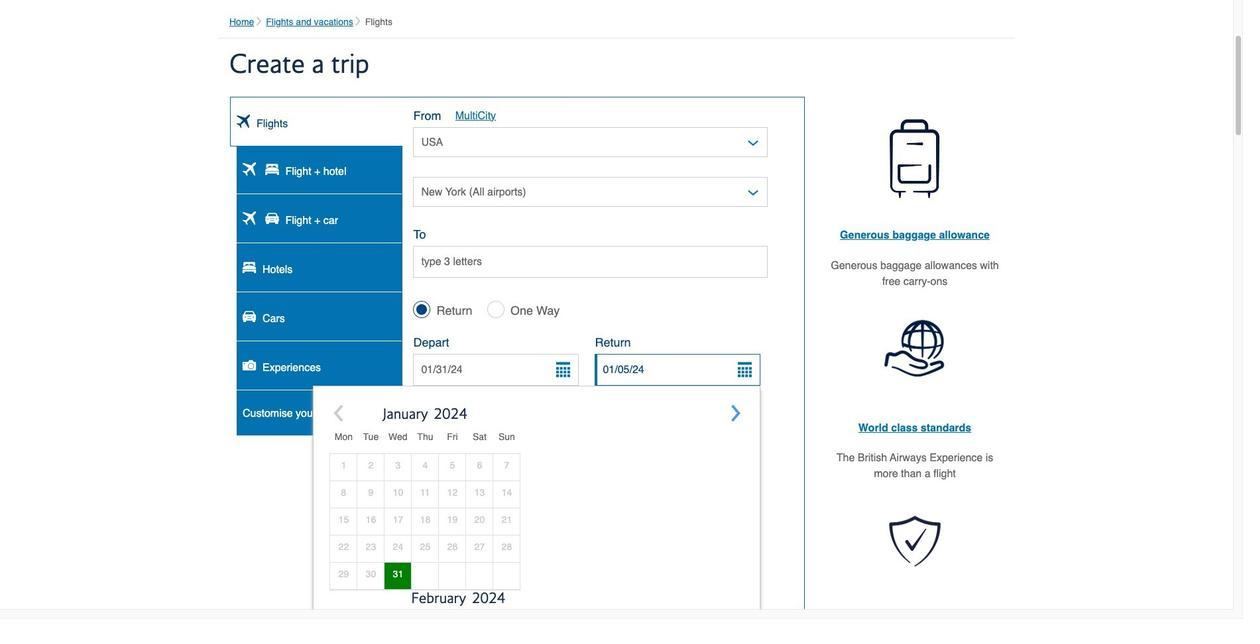 Task type: locate. For each thing, give the bounding box(es) containing it.
row
[[330, 432, 521, 454], [330, 454, 521, 481], [330, 481, 521, 509], [330, 509, 521, 536], [330, 536, 521, 563], [330, 563, 521, 590], [330, 590, 521, 591], [363, 617, 554, 620]]

icon of hand holding globe. image
[[827, 298, 1004, 398]]

tab list
[[230, 97, 403, 436]]

icon of shield with a tick inside it. image
[[827, 491, 1004, 590]]

0 horizontal spatial mm/dd/yy text field
[[414, 354, 579, 386]]

1 horizontal spatial mm/dd/yy text field
[[595, 354, 761, 386]]

1 mm/dd/yy text field from the left
[[414, 354, 579, 386]]

MM/DD/YY text field
[[414, 354, 579, 386], [595, 354, 761, 386]]

cell
[[385, 563, 412, 590], [412, 563, 439, 590], [439, 563, 466, 590], [466, 563, 494, 590], [494, 563, 521, 590], [330, 590, 358, 591], [358, 590, 385, 591], [385, 590, 412, 591], [412, 590, 439, 591], [439, 590, 466, 591], [466, 590, 494, 591], [494, 590, 521, 591]]



Task type: vqa. For each thing, say whether or not it's contained in the screenshot.
MM/DD/YY text box
yes



Task type: describe. For each thing, give the bounding box(es) containing it.
type 3 letters search field
[[414, 246, 768, 278]]

2 mm/dd/yy text field from the left
[[595, 354, 761, 386]]

baggage icon. image
[[827, 105, 1004, 205]]



